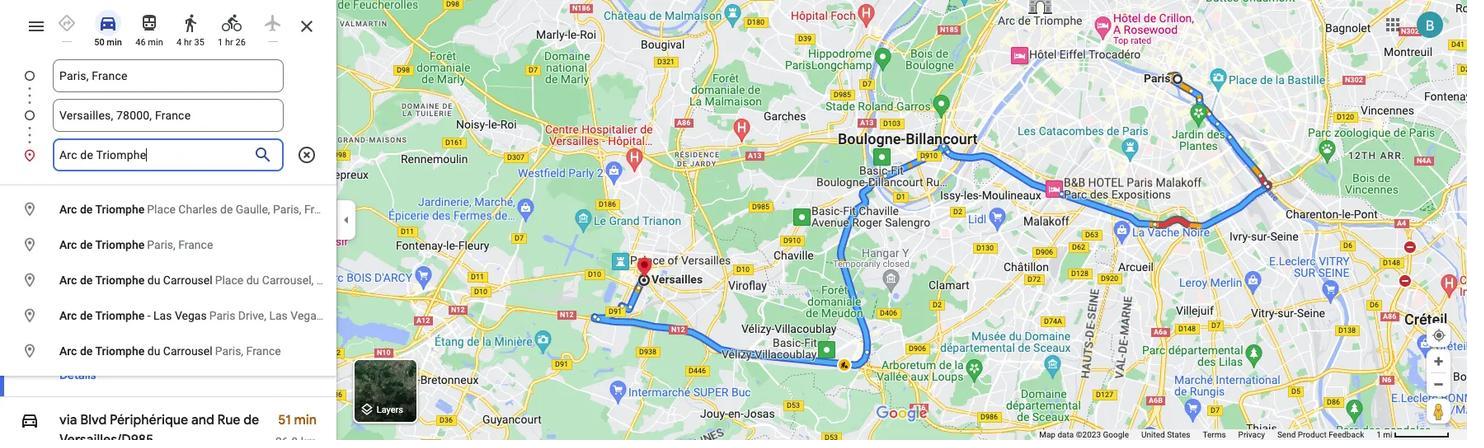 Task type: describe. For each thing, give the bounding box(es) containing it.
the
[[75, 341, 91, 354]]

4 hr 35 radio
[[173, 7, 208, 49]]

triomphe for arc de triomphe du carrousel paris, france
[[95, 345, 145, 358]]

©2023
[[1076, 431, 1101, 440]]

united
[[1142, 431, 1165, 440]]

min inside 46 min option
[[148, 37, 163, 48]]

2 las from the left
[[269, 309, 288, 323]]

 for blvd périphérique
[[20, 298, 40, 321]]

zoom out image
[[1433, 379, 1445, 391]]

triomphe for arc de triomphe du carrousel place du carrousel, paris, france
[[95, 274, 145, 287]]

-
[[147, 309, 151, 323]]

close directions image
[[297, 16, 317, 36]]

1 for 1 hr 26
[[218, 37, 223, 48]]

and
[[191, 412, 214, 429]]

france down the charles
[[178, 238, 213, 252]]

4 cell from the top
[[0, 303, 343, 330]]

map data ©2023 google
[[1040, 431, 1129, 440]]

data
[[1058, 431, 1074, 440]]

none field 'starting point paris, france'
[[59, 59, 277, 92]]

arc de triomphe place charles de gaulle, paris, france
[[59, 203, 339, 216]]

mi
[[1384, 431, 1393, 440]]

now,
[[130, 324, 153, 337]]

50 inside radio
[[94, 37, 104, 48]]

0 horizontal spatial place
[[147, 203, 176, 216]]

4
[[177, 37, 182, 48]]

france down collapse side panel image
[[348, 274, 383, 287]]

list inside google maps element
[[0, 59, 337, 172]]

arc de triomphe du carrousel place du carrousel, paris, france
[[59, 274, 383, 287]]

closures
[[218, 324, 262, 337]]

paris, up "nv"
[[317, 274, 345, 287]]

50 min inside 50 min radio
[[94, 37, 122, 48]]

a86
[[94, 341, 115, 354]]

route
[[100, 324, 127, 337]]

terms button
[[1203, 430, 1226, 440]]

avoids
[[156, 324, 189, 337]]

paris, right gaulle,
[[273, 203, 302, 216]]

blvd inside 'via blvd périphérique fastest route now, avoids road closures on the a86'
[[80, 301, 107, 318]]

via for via blvd périphérique fastest route now, avoids road closures on the a86
[[59, 301, 77, 318]]

blvd inside blvd périphérique and rue de versailles/d985
[[80, 412, 107, 429]]

paris, down arc de triomphe place charles de gaulle, paris, france
[[147, 238, 176, 252]]

driving image for blvd périphérique and rue de versailles/d985
[[20, 409, 40, 432]]

vegas,
[[291, 309, 325, 323]]

min right 51 at the bottom left of page
[[294, 412, 317, 429]]

arc de triomphe du carrousel paris, france
[[59, 345, 281, 358]]

rue
[[217, 412, 240, 429]]

arc de triomphe paris, france
[[59, 238, 213, 252]]

grid inside google maps element
[[0, 192, 383, 370]]

nv
[[328, 309, 343, 323]]

send product feedback button
[[1278, 430, 1365, 440]]

 for blvd périphérique and rue de versailles/d985
[[20, 409, 40, 432]]

show your location image
[[1432, 328, 1447, 343]]

layers
[[377, 405, 403, 416]]

driving image
[[98, 13, 118, 33]]

de for arc de triomphe - las vegas paris drive, las vegas, nv
[[80, 309, 93, 323]]

arc for arc de triomphe - las vegas paris drive, las vegas, nv
[[59, 309, 77, 323]]

3 cell from the top
[[0, 267, 383, 294]]

united states button
[[1142, 430, 1191, 440]]

1 mi button
[[1377, 431, 1450, 440]]

arc for arc de triomphe paris, france
[[59, 238, 77, 252]]

du left carrousel,
[[246, 274, 259, 287]]

google
[[1103, 431, 1129, 440]]

driving image for blvd périphérique
[[20, 298, 40, 321]]

carrousel for place du carrousel, paris, france
[[163, 274, 213, 287]]

1 hr 26
[[218, 37, 246, 48]]

privacy
[[1239, 431, 1265, 440]]

show street view coverage image
[[1427, 399, 1451, 424]]

paris
[[209, 309, 235, 323]]

46 min radio
[[132, 7, 167, 49]]

details
[[59, 368, 96, 383]]

triomphe for arc de triomphe paris, france
[[95, 238, 145, 252]]

map
[[1040, 431, 1056, 440]]

carrousel for paris, france
[[163, 345, 213, 358]]

1 list item from the top
[[0, 59, 337, 112]]

46
[[136, 37, 146, 48]]

1 cell from the top
[[0, 196, 339, 224]]



Task type: vqa. For each thing, say whether or not it's contained in the screenshot.
Arc De Triomphe Paris, France
yes



Task type: locate. For each thing, give the bounding box(es) containing it.
footer
[[1040, 430, 1377, 440]]

1 horizontal spatial 1
[[1377, 431, 1382, 440]]

1 inside 'option'
[[218, 37, 223, 48]]

1 vertical spatial périphérique
[[110, 412, 188, 429]]

périphérique up now,
[[110, 301, 188, 318]]

2 driving image from the top
[[20, 409, 40, 432]]

46 min
[[136, 37, 163, 48]]

1 horizontal spatial 50 min
[[275, 301, 317, 318]]

1 carrousel from the top
[[163, 274, 213, 287]]

min inside 50 min radio
[[107, 37, 122, 48]]

1 left 26
[[218, 37, 223, 48]]

flights image
[[263, 13, 283, 33]]

hr right 4
[[184, 37, 192, 48]]

grid
[[0, 192, 383, 370]]

blvd up versailles/d985
[[80, 412, 107, 429]]

1
[[218, 37, 223, 48], [1377, 431, 1382, 440]]

0 vertical spatial périphérique
[[110, 301, 188, 318]]

send
[[1278, 431, 1296, 440]]

3 arc from the top
[[59, 274, 77, 287]]

1 vertical spatial 50 min
[[275, 301, 317, 318]]

1 horizontal spatial las
[[269, 309, 288, 323]]

arc de triomphe - las vegas paris drive, las vegas, nv
[[59, 309, 343, 323]]

states
[[1167, 431, 1191, 440]]

0 vertical spatial 1
[[218, 37, 223, 48]]

remove this destination image
[[297, 145, 317, 165]]

de for arc de triomphe place charles de gaulle, paris, france
[[80, 203, 93, 216]]

1 for 1 mi
[[1377, 431, 1382, 440]]

las
[[153, 309, 172, 323], [269, 309, 288, 323]]

1 via from the top
[[59, 301, 77, 318]]

arc for arc de triomphe place charles de gaulle, paris, france
[[59, 203, 77, 216]]

50 min down carrousel,
[[275, 301, 317, 318]]

1 vertical spatial 
[[20, 409, 40, 432]]

charles
[[178, 203, 217, 216]]

drive,
[[238, 309, 266, 323]]

1 horizontal spatial 50
[[275, 301, 291, 318]]

0 horizontal spatial 50
[[94, 37, 104, 48]]

carrousel down avoids in the left bottom of the page
[[163, 345, 213, 358]]

1 vertical spatial 1
[[1377, 431, 1382, 440]]

2 cell from the top
[[0, 232, 326, 259]]

hr inside 1 hr 26 'option'
[[225, 37, 233, 48]]

terms
[[1203, 431, 1226, 440]]

de for arc de triomphe du carrousel place du carrousel, paris, france
[[80, 274, 93, 287]]

footer inside google maps element
[[1040, 430, 1377, 440]]

details button
[[51, 360, 104, 390]]

carrousel
[[163, 274, 213, 287], [163, 345, 213, 358]]

4 hr 35
[[177, 37, 204, 48]]

2 none field from the top
[[59, 99, 277, 132]]

0 vertical spatial none field
[[59, 59, 277, 92]]

1 arc from the top
[[59, 203, 77, 216]]

51 min
[[278, 412, 317, 429]]

0 vertical spatial 50 min
[[94, 37, 122, 48]]

0 vertical spatial driving image
[[20, 298, 40, 321]]

via for via
[[59, 412, 80, 429]]

paris, down closures
[[215, 345, 243, 358]]

list item down 'starting point paris, france' field
[[0, 99, 337, 152]]

1 vertical spatial place
[[215, 274, 244, 287]]

0 horizontal spatial hr
[[184, 37, 192, 48]]

fastest
[[59, 324, 97, 337]]

carrousel up vegas
[[163, 274, 213, 287]]

place up "paris"
[[215, 274, 244, 287]]

1 vertical spatial none field
[[59, 99, 277, 132]]

min down driving image
[[107, 37, 122, 48]]

du for place
[[147, 274, 160, 287]]

footer containing map data ©2023 google
[[1040, 430, 1377, 440]]

3 list item from the top
[[0, 139, 337, 172]]

directions main content
[[0, 0, 337, 440]]

none field destination versailles, 78000, france
[[59, 99, 277, 132]]

1 périphérique from the top
[[110, 301, 188, 318]]

2  from the top
[[20, 409, 40, 432]]

périphérique inside 'via blvd périphérique fastest route now, avoids road closures on the a86'
[[110, 301, 188, 318]]

50 inside directions main content
[[275, 301, 291, 318]]

blvd up fastest
[[80, 301, 107, 318]]

2 vertical spatial none field
[[59, 139, 249, 172]]

product
[[1298, 431, 1327, 440]]

list item down destination versailles, 78000, france field
[[0, 139, 337, 172]]

grid containing arc de triomphe
[[0, 192, 383, 370]]

50 down carrousel,
[[275, 301, 291, 318]]

place
[[147, 203, 176, 216], [215, 274, 244, 287]]

send product feedback
[[1278, 431, 1365, 440]]

none field for second list item
[[59, 99, 277, 132]]

collapse side panel image
[[337, 211, 356, 229]]

via
[[59, 301, 77, 318], [59, 412, 80, 429]]

google maps element
[[0, 0, 1467, 440]]

périphérique inside blvd périphérique and rue de versailles/d985
[[110, 412, 188, 429]]

arc for arc de triomphe du carrousel paris, france
[[59, 345, 77, 358]]

feedback
[[1329, 431, 1365, 440]]

0 horizontal spatial 1
[[218, 37, 223, 48]]

50 down driving image
[[94, 37, 104, 48]]

de for arc de triomphe du carrousel paris, france
[[80, 345, 93, 358]]

du up -
[[147, 274, 160, 287]]

united states
[[1142, 431, 1191, 440]]

Starting point Paris, France field
[[59, 66, 277, 86]]

none field for first list item
[[59, 59, 277, 92]]

las right -
[[153, 309, 172, 323]]

1 vertical spatial blvd
[[80, 412, 107, 429]]

1 horizontal spatial hr
[[225, 37, 233, 48]]

0 vertical spatial via
[[59, 301, 77, 318]]

5 cell from the top
[[0, 338, 326, 365]]

1 vertical spatial carrousel
[[163, 345, 213, 358]]

transit image
[[139, 13, 159, 33]]

none field down 'starting point paris, france' field
[[59, 99, 277, 132]]


[[20, 298, 40, 321], [20, 409, 40, 432]]

5 triomphe from the top
[[95, 345, 145, 358]]

walking image
[[181, 13, 200, 33]]

50
[[94, 37, 104, 48], [275, 301, 291, 318]]

2 blvd from the top
[[80, 412, 107, 429]]

on
[[59, 341, 72, 354]]

hr for 4
[[184, 37, 192, 48]]

hr
[[184, 37, 192, 48], [225, 37, 233, 48]]

1 hr from the left
[[184, 37, 192, 48]]

vegas
[[175, 309, 207, 323]]

1 none field from the top
[[59, 59, 277, 92]]

hr for 1
[[225, 37, 233, 48]]

périphérique up versailles/d985
[[110, 412, 188, 429]]

0 horizontal spatial las
[[153, 309, 172, 323]]

5 arc from the top
[[59, 345, 77, 358]]

2 triomphe from the top
[[95, 238, 145, 252]]

triomphe for arc de triomphe place charles de gaulle, paris, france
[[95, 203, 145, 216]]

min right 46 at left top
[[148, 37, 163, 48]]

france
[[304, 203, 339, 216], [178, 238, 213, 252], [348, 274, 383, 287], [246, 345, 281, 358]]

list item
[[0, 59, 337, 112], [0, 99, 337, 152], [0, 139, 337, 172]]

26
[[236, 37, 246, 48]]

de inside blvd périphérique and rue de versailles/d985
[[244, 412, 259, 429]]

50 min inside directions main content
[[275, 301, 317, 318]]

1 triomphe from the top
[[95, 203, 145, 216]]

1 hr 26 radio
[[214, 7, 249, 49]]

arc for arc de triomphe du carrousel place du carrousel, paris, france
[[59, 274, 77, 287]]

min
[[107, 37, 122, 48], [148, 37, 163, 48], [294, 301, 317, 318], [294, 412, 317, 429]]

blvd périphérique and rue de versailles/d985
[[59, 412, 259, 440]]

de for arc de triomphe paris, france
[[80, 238, 93, 252]]

Destination Arc de Triomphe field
[[59, 145, 249, 165]]

zoom in image
[[1433, 356, 1445, 368]]

1 las from the left
[[153, 309, 172, 323]]

0 vertical spatial place
[[147, 203, 176, 216]]

50 min
[[94, 37, 122, 48], [275, 301, 317, 318]]

4 triomphe from the top
[[95, 309, 145, 323]]

1 blvd from the top
[[80, 301, 107, 318]]

min left "nv"
[[294, 301, 317, 318]]

hr inside 4 hr 35 radio
[[184, 37, 192, 48]]

france down remove this destination icon
[[304, 203, 339, 216]]

driving image
[[20, 298, 40, 321], [20, 409, 40, 432]]

france down closures
[[246, 345, 281, 358]]

2 hr from the left
[[225, 37, 233, 48]]

2 via from the top
[[59, 412, 80, 429]]

1 horizontal spatial place
[[215, 274, 244, 287]]

35
[[194, 37, 204, 48]]

cycling image
[[222, 13, 242, 33]]

0 horizontal spatial 50 min
[[94, 37, 122, 48]]

périphérique
[[110, 301, 188, 318], [110, 412, 188, 429]]

triomphe for arc de triomphe - las vegas paris drive, las vegas, nv
[[95, 309, 145, 323]]

0 vertical spatial blvd
[[80, 301, 107, 318]]

Destination Versailles, 78000, France field
[[59, 106, 277, 125]]

road
[[192, 324, 215, 337]]

carrousel,
[[262, 274, 314, 287]]

list item down 4
[[0, 59, 337, 112]]

hr left 26
[[225, 37, 233, 48]]

3 triomphe from the top
[[95, 274, 145, 287]]

2 list item from the top
[[0, 99, 337, 152]]

50 min radio
[[91, 7, 125, 49]]

versailles/d985
[[59, 432, 154, 440]]

none field for 3rd list item from the top of the google maps element
[[59, 139, 249, 172]]

1 driving image from the top
[[20, 298, 40, 321]]

via up fastest
[[59, 301, 77, 318]]

2 arc from the top
[[59, 238, 77, 252]]

blvd
[[80, 301, 107, 318], [80, 412, 107, 429]]

du down now,
[[147, 345, 160, 358]]

de
[[80, 203, 93, 216], [220, 203, 233, 216], [80, 238, 93, 252], [80, 274, 93, 287], [80, 309, 93, 323], [80, 345, 93, 358], [244, 412, 259, 429]]

triomphe
[[95, 203, 145, 216], [95, 238, 145, 252], [95, 274, 145, 287], [95, 309, 145, 323], [95, 345, 145, 358]]

1 left mi
[[1377, 431, 1382, 440]]

1  from the top
[[20, 298, 40, 321]]

50 min down driving image
[[94, 37, 122, 48]]

51
[[278, 412, 291, 429]]

2 carrousel from the top
[[163, 345, 213, 358]]

4 arc from the top
[[59, 309, 77, 323]]

2 périphérique from the top
[[110, 412, 188, 429]]

best travel modes image
[[57, 13, 77, 33]]

none field down destination versailles, 78000, france field
[[59, 139, 249, 172]]

none field destination arc de triomphe
[[59, 139, 249, 172]]

None field
[[59, 59, 277, 92], [59, 99, 277, 132], [59, 139, 249, 172]]

du
[[147, 274, 160, 287], [246, 274, 259, 287], [147, 345, 160, 358]]

via inside 'via blvd périphérique fastest route now, avoids road closures on the a86'
[[59, 301, 77, 318]]

None radio
[[49, 7, 84, 42]]

via blvd périphérique fastest route now, avoids road closures on the a86
[[59, 301, 262, 354]]

0 vertical spatial 
[[20, 298, 40, 321]]

None radio
[[256, 7, 290, 42]]

0 vertical spatial carrousel
[[163, 274, 213, 287]]

1 vertical spatial driving image
[[20, 409, 40, 432]]

arc
[[59, 203, 77, 216], [59, 238, 77, 252], [59, 274, 77, 287], [59, 309, 77, 323], [59, 345, 77, 358]]

du for paris,
[[147, 345, 160, 358]]

3 none field from the top
[[59, 139, 249, 172]]

via up versailles/d985
[[59, 412, 80, 429]]

place left the charles
[[147, 203, 176, 216]]

list
[[0, 59, 337, 172]]

0 vertical spatial 50
[[94, 37, 104, 48]]

paris,
[[273, 203, 302, 216], [147, 238, 176, 252], [317, 274, 345, 287], [215, 345, 243, 358]]

1 vertical spatial via
[[59, 412, 80, 429]]

gaulle,
[[236, 203, 270, 216]]

none field down 4
[[59, 59, 277, 92]]

cell
[[0, 196, 339, 224], [0, 232, 326, 259], [0, 267, 383, 294], [0, 303, 343, 330], [0, 338, 326, 365]]

1 mi
[[1377, 431, 1393, 440]]

privacy button
[[1239, 430, 1265, 440]]

1 vertical spatial 50
[[275, 301, 291, 318]]

las right the 'drive,'
[[269, 309, 288, 323]]



